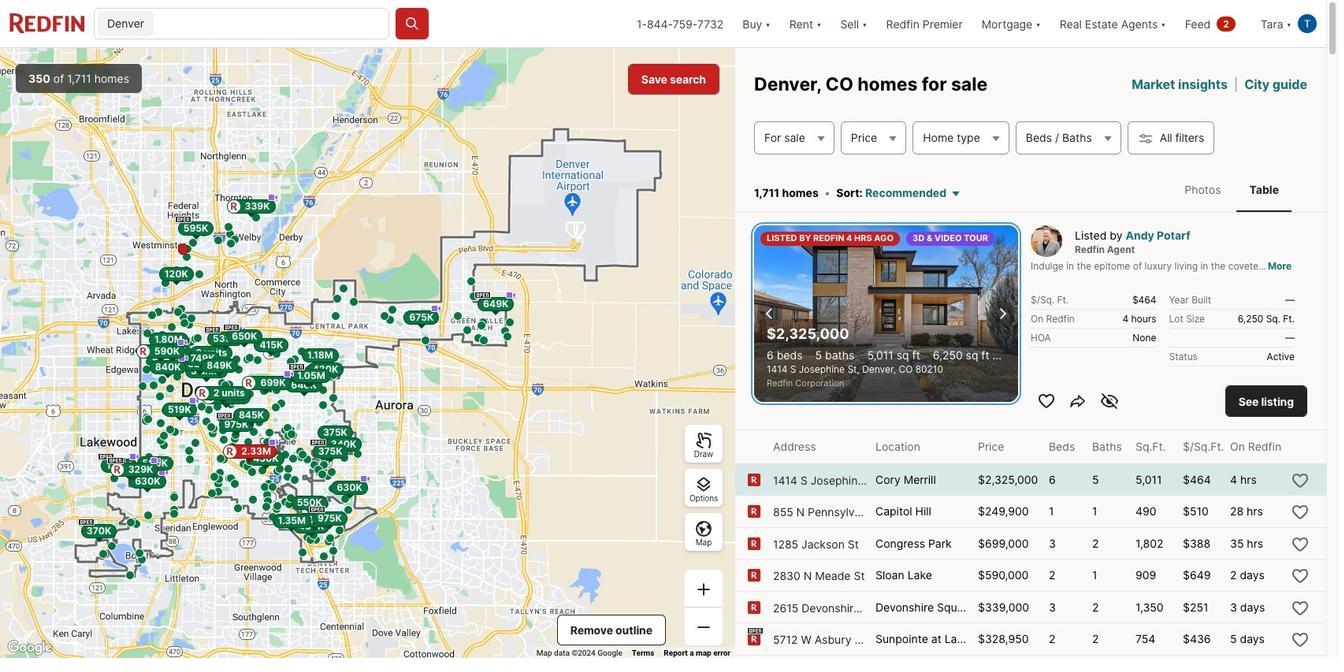 Task type: vqa. For each thing, say whether or not it's contained in the screenshot.
first stations from the left
no



Task type: describe. For each thing, give the bounding box(es) containing it.
previous image
[[760, 304, 779, 323]]

toggle search results table view tab
[[1237, 170, 1292, 209]]

toggle search results photos view tab
[[1172, 170, 1234, 209]]



Task type: locate. For each thing, give the bounding box(es) containing it.
user photo image
[[1298, 14, 1317, 33]]

agent photo image
[[1031, 226, 1062, 257]]

submit search image
[[404, 16, 420, 32]]

None search field
[[157, 9, 389, 40]]

next image
[[993, 304, 1012, 323]]

map region
[[0, 0, 874, 658]]

google image
[[4, 638, 56, 658]]

tab list
[[1156, 167, 1307, 212]]



